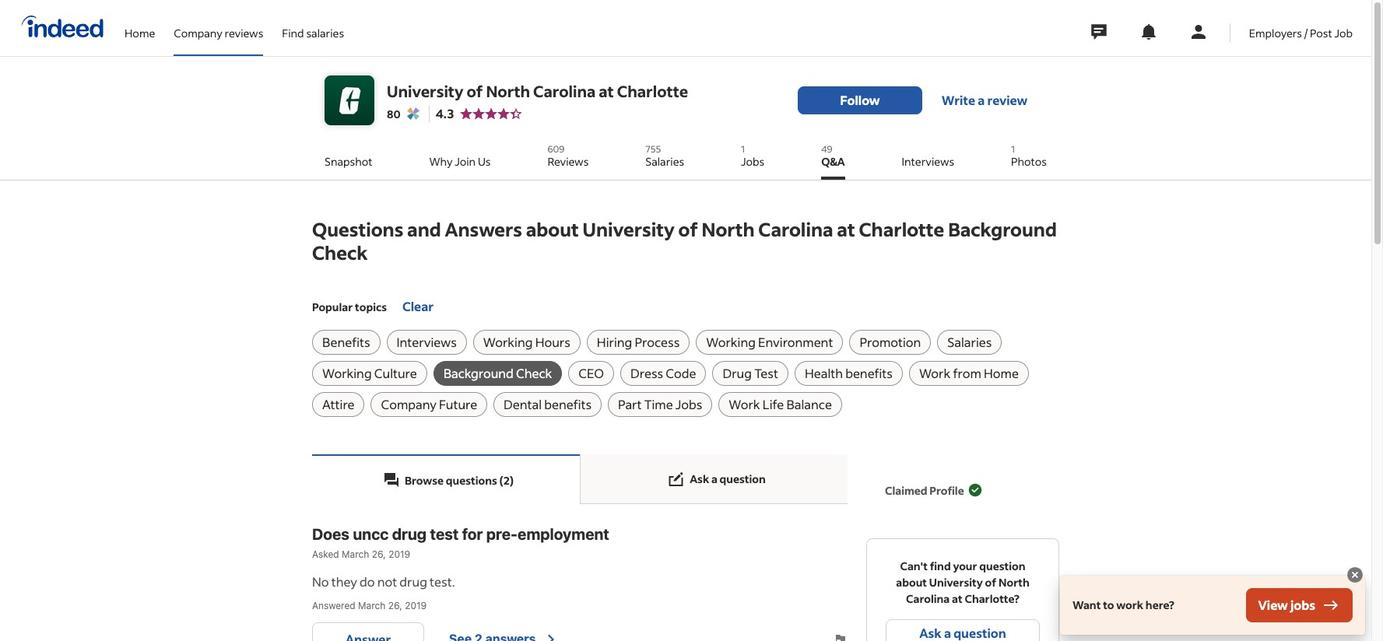Task type: vqa. For each thing, say whether or not it's contained in the screenshot.
the North in the THE "QUESTIONS AND ANSWERS ABOUT UNIVERSITY OF NORTH CAROLINA AT CHARLOTTE BACKGROUND CHECK"
yes



Task type: describe. For each thing, give the bounding box(es) containing it.
1 horizontal spatial interviews link
[[902, 138, 955, 180]]

job
[[1335, 25, 1353, 40]]

benefits link
[[312, 330, 380, 355]]

follow
[[841, 92, 880, 108]]

1 jobs
[[741, 143, 765, 169]]

1 horizontal spatial jobs
[[741, 154, 765, 169]]

claimed
[[885, 483, 928, 498]]

drug inside the does uncc drug test for pre-employment asked march 26, 2019
[[392, 526, 427, 544]]

for
[[462, 526, 483, 544]]

working hours
[[483, 334, 571, 350]]

755
[[646, 143, 661, 155]]

1 vertical spatial march
[[358, 600, 386, 612]]

future
[[439, 396, 477, 413]]

hours
[[535, 334, 571, 350]]

answers
[[445, 217, 523, 241]]

755 salaries
[[646, 143, 685, 169]]

browse
[[405, 473, 444, 488]]

reviews
[[548, 154, 589, 169]]

profile
[[930, 483, 965, 498]]

post
[[1311, 25, 1333, 40]]

(2)
[[500, 473, 514, 488]]

of inside questions and answers about university of north carolina at charlotte background check
[[679, 217, 698, 241]]

hiring
[[597, 334, 633, 350]]

company future
[[381, 396, 477, 413]]

ceo link
[[569, 361, 614, 386]]

salaries link
[[938, 330, 1002, 355]]

0 vertical spatial of
[[467, 81, 483, 101]]

write a review link
[[923, 86, 1047, 114]]

and
[[407, 217, 441, 241]]

university of north carolina at charlotte
[[387, 81, 689, 101]]

view
[[1259, 597, 1289, 614]]

us
[[478, 154, 491, 169]]

account image
[[1190, 23, 1208, 41]]

questions and answers about university of north carolina at charlotte background check
[[312, 217, 1057, 265]]

part time jobs
[[618, 396, 703, 413]]

company for company reviews
[[174, 25, 223, 40]]

1 vertical spatial home
[[984, 365, 1019, 382]]

salaries inside salaries link
[[948, 334, 992, 350]]

find salaries
[[282, 25, 344, 40]]

hiring process link
[[587, 330, 690, 355]]

clear link
[[403, 290, 434, 324]]

1 horizontal spatial 26,
[[388, 600, 402, 612]]

popular
[[312, 300, 353, 315]]

health benefits link
[[795, 361, 903, 386]]

609 reviews
[[548, 143, 589, 169]]

employers / post job link
[[1250, 0, 1353, 53]]

review
[[988, 92, 1028, 108]]

at inside questions and answers about university of north carolina at charlotte background check
[[837, 217, 856, 241]]

snapshot link
[[325, 138, 373, 180]]

working culture link
[[312, 361, 427, 386]]

of inside can't find your question about university of north carolina at charlotte?
[[985, 575, 997, 590]]

4.3
[[436, 105, 454, 121]]

does
[[312, 526, 350, 544]]

want
[[1073, 598, 1101, 613]]

reviews
[[225, 25, 263, 40]]

ceo
[[579, 365, 604, 382]]

0 horizontal spatial home
[[125, 25, 155, 40]]

employers / post job
[[1250, 25, 1353, 40]]

clear
[[403, 298, 434, 315]]

at inside can't find your question about university of north carolina at charlotte?
[[952, 592, 963, 607]]

view jobs link
[[1246, 589, 1353, 623]]

write a review
[[942, 92, 1028, 108]]

hiring process
[[597, 334, 680, 350]]

dental
[[504, 396, 542, 413]]

questions
[[312, 217, 404, 241]]

process
[[635, 334, 680, 350]]

claimed profile
[[885, 483, 965, 498]]

work from home
[[920, 365, 1019, 382]]

part time jobs link
[[608, 392, 713, 417]]

benefits for health benefits
[[846, 365, 893, 382]]

0 horizontal spatial interviews link
[[387, 330, 467, 355]]

working hours link
[[473, 330, 581, 355]]

dental benefits link
[[494, 392, 602, 417]]

do
[[360, 574, 375, 590]]

attire
[[322, 396, 355, 413]]

work life balance link
[[719, 392, 842, 417]]

drug test
[[723, 365, 779, 382]]

promotion link
[[850, 330, 932, 355]]

/
[[1305, 25, 1309, 40]]

find
[[282, 25, 304, 40]]

working for working environment
[[707, 334, 756, 350]]

background check link
[[433, 361, 562, 386]]

work wellbeing logo image
[[407, 107, 420, 120]]

answered march 26, 2019
[[312, 600, 427, 612]]

work for work life balance
[[729, 396, 761, 413]]

life
[[763, 396, 784, 413]]

a for write
[[978, 92, 985, 108]]



Task type: locate. For each thing, give the bounding box(es) containing it.
0 horizontal spatial about
[[526, 217, 579, 241]]

1 vertical spatial university
[[583, 217, 675, 241]]

0 vertical spatial company
[[174, 25, 223, 40]]

carolina up 609
[[533, 81, 596, 101]]

0 vertical spatial benefits
[[846, 365, 893, 382]]

609
[[548, 143, 565, 155]]

benefits
[[322, 334, 370, 350]]

question
[[720, 472, 766, 487], [980, 559, 1026, 574]]

1 vertical spatial a
[[712, 472, 718, 487]]

2 horizontal spatial working
[[707, 334, 756, 350]]

interviews down the clear "link"
[[397, 334, 457, 350]]

0 vertical spatial question
[[720, 472, 766, 487]]

0 vertical spatial salaries
[[646, 154, 685, 169]]

2 vertical spatial university
[[930, 575, 983, 590]]

find
[[930, 559, 951, 574]]

1 vertical spatial interviews
[[397, 334, 457, 350]]

dress code link
[[621, 361, 707, 386]]

drug right 'not'
[[400, 574, 427, 590]]

working up background check
[[483, 334, 533, 350]]

1 horizontal spatial working
[[483, 334, 533, 350]]

1 vertical spatial company
[[381, 396, 437, 413]]

page sections tab list
[[312, 455, 848, 505]]

1 vertical spatial about
[[897, 575, 927, 590]]

1 photos
[[1012, 143, 1047, 169]]

topics
[[355, 300, 387, 315]]

1 vertical spatial drug
[[400, 574, 427, 590]]

0 vertical spatial interviews link
[[902, 138, 955, 180]]

0 vertical spatial a
[[978, 92, 985, 108]]

1 horizontal spatial 1
[[1012, 143, 1016, 155]]

background
[[949, 217, 1057, 241], [444, 365, 514, 382]]

does uncc drug test for pre-employment asked march 26, 2019
[[312, 526, 610, 561]]

asked
[[312, 549, 339, 561]]

home
[[125, 25, 155, 40], [984, 365, 1019, 382]]

health
[[805, 365, 843, 382]]

company
[[174, 25, 223, 40], [381, 396, 437, 413]]

1 horizontal spatial background
[[949, 217, 1057, 241]]

charlotte inside questions and answers about university of north carolina at charlotte background check
[[859, 217, 945, 241]]

company reviews link
[[174, 0, 263, 53]]

no
[[312, 574, 329, 590]]

0 vertical spatial charlotte
[[617, 81, 689, 101]]

1 vertical spatial interviews link
[[387, 330, 467, 355]]

check up popular
[[312, 241, 368, 265]]

follow button
[[798, 86, 923, 114]]

1 vertical spatial benefits
[[545, 396, 592, 413]]

carolina inside can't find your question about university of north carolina at charlotte?
[[907, 592, 950, 607]]

0 horizontal spatial a
[[712, 472, 718, 487]]

1 vertical spatial 2019
[[405, 600, 427, 612]]

health benefits
[[805, 365, 893, 382]]

working
[[483, 334, 533, 350], [707, 334, 756, 350], [322, 365, 372, 382]]

2 vertical spatial at
[[952, 592, 963, 607]]

0 horizontal spatial interviews
[[397, 334, 457, 350]]

work life balance
[[729, 396, 832, 413]]

26,
[[372, 549, 386, 561], [388, 600, 402, 612]]

salaries
[[646, 154, 685, 169], [948, 334, 992, 350]]

they
[[332, 574, 357, 590]]

working down benefits link
[[322, 365, 372, 382]]

from
[[954, 365, 982, 382]]

interviews link down the clear "link"
[[387, 330, 467, 355]]

north inside questions and answers about university of north carolina at charlotte background check
[[702, 217, 755, 241]]

of up why join us link
[[467, 81, 483, 101]]

question inside can't find your question about university of north carolina at charlotte?
[[980, 559, 1026, 574]]

0 vertical spatial interviews
[[902, 154, 955, 169]]

1
[[741, 143, 745, 155], [1012, 143, 1016, 155]]

company down culture
[[381, 396, 437, 413]]

north up us
[[486, 81, 530, 101]]

1 vertical spatial jobs
[[676, 396, 703, 413]]

work
[[1117, 598, 1144, 613]]

does uncc drug test for pre-employment link
[[312, 523, 848, 547]]

check
[[312, 241, 368, 265], [516, 365, 552, 382]]

about right "answers" in the top of the page
[[526, 217, 579, 241]]

1 vertical spatial work
[[729, 396, 761, 413]]

browse questions (2)
[[405, 473, 514, 488]]

1 horizontal spatial check
[[516, 365, 552, 382]]

claimed profile button
[[885, 473, 983, 508]]

0 vertical spatial check
[[312, 241, 368, 265]]

snapshot
[[325, 154, 373, 169]]

0 horizontal spatial company
[[174, 25, 223, 40]]

1 horizontal spatial about
[[897, 575, 927, 590]]

company future link
[[371, 392, 488, 417]]

salaries
[[306, 25, 344, 40]]

0 vertical spatial 2019
[[389, 549, 411, 561]]

of down 755 salaries
[[679, 217, 698, 241]]

jobs
[[741, 154, 765, 169], [676, 396, 703, 413]]

drug left 'test'
[[392, 526, 427, 544]]

49
[[822, 143, 833, 155]]

working environment link
[[696, 330, 844, 355]]

0 horizontal spatial background
[[444, 365, 514, 382]]

environment
[[759, 334, 834, 350]]

jobs
[[1291, 597, 1316, 614]]

working for working hours
[[483, 334, 533, 350]]

messages unread count 0 image
[[1089, 16, 1110, 48]]

2 horizontal spatial carolina
[[907, 592, 950, 607]]

company for company future
[[381, 396, 437, 413]]

1 horizontal spatial benefits
[[846, 365, 893, 382]]

1 vertical spatial 26,
[[388, 600, 402, 612]]

why join us
[[429, 154, 491, 169]]

about inside can't find your question about university of north carolina at charlotte?
[[897, 575, 927, 590]]

north down 1 jobs
[[702, 217, 755, 241]]

ask
[[690, 472, 710, 487]]

check inside questions and answers about university of north carolina at charlotte background check
[[312, 241, 368, 265]]

1 horizontal spatial home
[[984, 365, 1019, 382]]

company inside "link"
[[381, 396, 437, 413]]

1 horizontal spatial work
[[920, 365, 951, 382]]

2 1 from the left
[[1012, 143, 1016, 155]]

0 vertical spatial march
[[342, 549, 369, 561]]

to
[[1104, 598, 1115, 613]]

0 vertical spatial about
[[526, 217, 579, 241]]

carolina inside questions and answers about university of north carolina at charlotte background check
[[759, 217, 834, 241]]

1 horizontal spatial north
[[702, 217, 755, 241]]

1 inside 1 photos
[[1012, 143, 1016, 155]]

1 horizontal spatial of
[[679, 217, 698, 241]]

1 vertical spatial carolina
[[759, 217, 834, 241]]

a right ask
[[712, 472, 718, 487]]

work from home link
[[910, 361, 1029, 386]]

1 for jobs
[[741, 143, 745, 155]]

charlotte
[[617, 81, 689, 101], [859, 217, 945, 241]]

promotion
[[860, 334, 921, 350]]

interviews down write
[[902, 154, 955, 169]]

about inside questions and answers about university of north carolina at charlotte background check
[[526, 217, 579, 241]]

2 vertical spatial of
[[985, 575, 997, 590]]

north inside can't find your question about university of north carolina at charlotte?
[[999, 575, 1030, 590]]

0 vertical spatial work
[[920, 365, 951, 382]]

background down photos
[[949, 217, 1057, 241]]

can't find your question about university of north carolina at charlotte?
[[897, 559, 1030, 607]]

carolina down find
[[907, 592, 950, 607]]

north
[[486, 81, 530, 101], [702, 217, 755, 241], [999, 575, 1030, 590]]

1 horizontal spatial question
[[980, 559, 1026, 574]]

of up charlotte?
[[985, 575, 997, 590]]

1 horizontal spatial carolina
[[759, 217, 834, 241]]

1 vertical spatial salaries
[[948, 334, 992, 350]]

26, inside the does uncc drug test for pre-employment asked march 26, 2019
[[372, 549, 386, 561]]

interviews
[[902, 154, 955, 169], [397, 334, 457, 350]]

0 horizontal spatial working
[[322, 365, 372, 382]]

drug
[[392, 526, 427, 544], [400, 574, 427, 590]]

26, down 'not'
[[388, 600, 402, 612]]

2 horizontal spatial university
[[930, 575, 983, 590]]

benefits for dental benefits
[[545, 396, 592, 413]]

0 vertical spatial background
[[949, 217, 1057, 241]]

0 horizontal spatial north
[[486, 81, 530, 101]]

working for working culture
[[322, 365, 372, 382]]

question up charlotte?
[[980, 559, 1026, 574]]

charlotte?
[[965, 592, 1020, 607]]

0 horizontal spatial carolina
[[533, 81, 596, 101]]

a inside "tab list"
[[712, 472, 718, 487]]

work inside work life balance link
[[729, 396, 761, 413]]

0 horizontal spatial at
[[599, 81, 614, 101]]

time
[[645, 396, 673, 413]]

drug test link
[[713, 361, 789, 386]]

work
[[920, 365, 951, 382], [729, 396, 761, 413]]

north up charlotte?
[[999, 575, 1030, 590]]

university inside can't find your question about university of north carolina at charlotte?
[[930, 575, 983, 590]]

1 1 from the left
[[741, 143, 745, 155]]

a right write
[[978, 92, 985, 108]]

1 horizontal spatial charlotte
[[859, 217, 945, 241]]

0 vertical spatial at
[[599, 81, 614, 101]]

0 horizontal spatial salaries
[[646, 154, 685, 169]]

dress code
[[631, 365, 697, 382]]

0 vertical spatial university
[[387, 81, 464, 101]]

1 horizontal spatial university
[[583, 217, 675, 241]]

1 inside 1 jobs
[[741, 143, 745, 155]]

close image
[[1346, 566, 1365, 585]]

0 horizontal spatial work
[[729, 396, 761, 413]]

0 horizontal spatial university
[[387, 81, 464, 101]]

0 horizontal spatial of
[[467, 81, 483, 101]]

1 vertical spatial at
[[837, 217, 856, 241]]

test
[[430, 526, 459, 544]]

drug
[[723, 365, 752, 382]]

1 horizontal spatial company
[[381, 396, 437, 413]]

about down can't
[[897, 575, 927, 590]]

a
[[978, 92, 985, 108], [712, 472, 718, 487]]

why
[[429, 154, 453, 169]]

0 horizontal spatial check
[[312, 241, 368, 265]]

2 horizontal spatial north
[[999, 575, 1030, 590]]

0 vertical spatial drug
[[392, 526, 427, 544]]

jobs left 49
[[741, 154, 765, 169]]

march inside the does uncc drug test for pre-employment asked march 26, 2019
[[342, 549, 369, 561]]

test
[[755, 365, 779, 382]]

carolina
[[533, 81, 596, 101], [759, 217, 834, 241], [907, 592, 950, 607]]

0 horizontal spatial question
[[720, 472, 766, 487]]

browse questions (2) link
[[312, 455, 580, 505]]

2019 up 'not'
[[389, 549, 411, 561]]

employers
[[1250, 25, 1303, 40]]

2 vertical spatial north
[[999, 575, 1030, 590]]

0 horizontal spatial charlotte
[[617, 81, 689, 101]]

notifications unread count 0 image
[[1140, 23, 1159, 41]]

1 vertical spatial check
[[516, 365, 552, 382]]

1 horizontal spatial a
[[978, 92, 985, 108]]

1 vertical spatial charlotte
[[859, 217, 945, 241]]

university
[[387, 81, 464, 101], [583, 217, 675, 241], [930, 575, 983, 590]]

balance
[[787, 396, 832, 413]]

question right ask
[[720, 472, 766, 487]]

report image
[[834, 633, 848, 642]]

1 vertical spatial background
[[444, 365, 514, 382]]

benefits
[[846, 365, 893, 382], [545, 396, 592, 413]]

2019 inside the does uncc drug test for pre-employment asked march 26, 2019
[[389, 549, 411, 561]]

university inside questions and answers about university of north carolina at charlotte background check
[[583, 217, 675, 241]]

0 horizontal spatial 1
[[741, 143, 745, 155]]

2019 down "no they do not drug test."
[[405, 600, 427, 612]]

0 vertical spatial jobs
[[741, 154, 765, 169]]

want to work here?
[[1073, 598, 1175, 613]]

work inside work from home link
[[920, 365, 951, 382]]

march down 'do'
[[358, 600, 386, 612]]

interviews link down write
[[902, 138, 955, 180]]

popular topics
[[312, 300, 387, 315]]

0 horizontal spatial benefits
[[545, 396, 592, 413]]

company reviews
[[174, 25, 263, 40]]

80
[[387, 106, 401, 121]]

company left reviews
[[174, 25, 223, 40]]

0 horizontal spatial 26,
[[372, 549, 386, 561]]

1 vertical spatial north
[[702, 217, 755, 241]]

jobs right time
[[676, 396, 703, 413]]

work left 'life'
[[729, 396, 761, 413]]

0 horizontal spatial jobs
[[676, 396, 703, 413]]

carolina down q&a
[[759, 217, 834, 241]]

0 vertical spatial north
[[486, 81, 530, 101]]

employment
[[518, 526, 610, 544]]

work for work from home
[[920, 365, 951, 382]]

question inside page sections "tab list"
[[720, 472, 766, 487]]

background up future
[[444, 365, 514, 382]]

test.
[[430, 574, 455, 590]]

49 q&a
[[822, 143, 845, 169]]

1 horizontal spatial interviews
[[902, 154, 955, 169]]

can't
[[901, 559, 928, 574]]

work left from at the right bottom of page
[[920, 365, 951, 382]]

your
[[954, 559, 978, 574]]

working up drug
[[707, 334, 756, 350]]

1 for photos
[[1012, 143, 1016, 155]]

benefits down "ceo" link in the bottom left of the page
[[545, 396, 592, 413]]

join
[[455, 154, 476, 169]]

1 horizontal spatial at
[[837, 217, 856, 241]]

benefits down 'promotion' link
[[846, 365, 893, 382]]

1 vertical spatial of
[[679, 217, 698, 241]]

26, down uncc
[[372, 549, 386, 561]]

photos
[[1012, 154, 1047, 169]]

0 vertical spatial carolina
[[533, 81, 596, 101]]

2 horizontal spatial of
[[985, 575, 997, 590]]

1 horizontal spatial salaries
[[948, 334, 992, 350]]

0 vertical spatial home
[[125, 25, 155, 40]]

background inside questions and answers about university of north carolina at charlotte background check
[[949, 217, 1057, 241]]

uncc
[[353, 526, 389, 544]]

home link
[[125, 0, 155, 53]]

a for ask
[[712, 472, 718, 487]]

1 vertical spatial question
[[980, 559, 1026, 574]]

0 vertical spatial 26,
[[372, 549, 386, 561]]

2 horizontal spatial at
[[952, 592, 963, 607]]

check down working hours link
[[516, 365, 552, 382]]

march down uncc
[[342, 549, 369, 561]]



